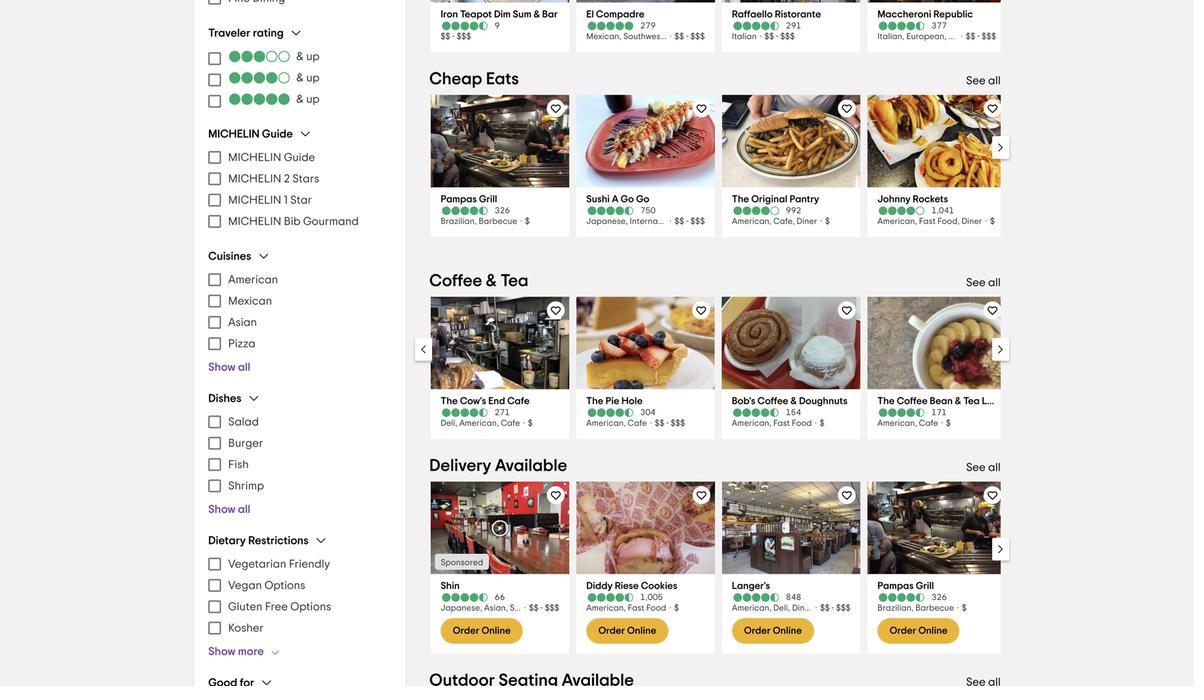 Task type: locate. For each thing, give the bounding box(es) containing it.
menu for cuisines
[[208, 269, 392, 354]]

0 horizontal spatial fast
[[628, 604, 645, 613]]

1 vertical spatial tea
[[964, 396, 980, 406]]

show left more
[[208, 646, 236, 657]]

american, down the cow's end cafe
[[460, 419, 499, 428]]

1 horizontal spatial pampas grill link
[[878, 580, 997, 593]]

1 horizontal spatial american, cafe
[[878, 419, 939, 428]]

american, down diddy
[[587, 604, 626, 613]]

go
[[621, 194, 634, 204], [636, 194, 650, 204]]

1 vertical spatial 326
[[932, 593, 947, 602]]

- for the pie hole
[[667, 419, 669, 428]]

2 show all button from the top
[[208, 502, 250, 517]]

- down the 304 link
[[667, 419, 669, 428]]

2 vertical spatial show
[[208, 646, 236, 657]]

1 horizontal spatial american, fast food
[[732, 419, 812, 428]]

michelin for stars
[[228, 173, 281, 185]]

2 american, cafe from the left
[[878, 419, 939, 428]]

menu
[[208, 46, 392, 110], [208, 147, 392, 232], [208, 269, 392, 354], [208, 411, 392, 497], [208, 554, 392, 639]]

1 horizontal spatial pampas grill
[[878, 581, 934, 591]]

1 order online button from the left
[[441, 618, 523, 644]]

pampas for pampas grill link corresponding to the top 326 link
[[441, 194, 477, 204]]

1 horizontal spatial pampas
[[878, 581, 914, 591]]

sponsored
[[441, 559, 483, 567]]

show down pizza
[[208, 362, 236, 373]]

coffee & tea
[[430, 273, 529, 290]]

cafe down 4.5 of 5 bubbles. 171 reviews element
[[919, 419, 939, 428]]

3 & up from the top
[[297, 94, 320, 105]]

1 order from the left
[[453, 626, 480, 636]]

1 vertical spatial brazilian, barbecue
[[878, 604, 955, 613]]

michelin up michelin 1 star
[[228, 173, 281, 185]]

$$ - $$$ down 848 link
[[821, 604, 851, 613]]

1 horizontal spatial fast
[[774, 419, 790, 428]]

stars
[[292, 173, 319, 185]]

& up for 4.0 of 5 bubbles image
[[297, 72, 320, 84]]

iron
[[441, 10, 458, 20]]

0 horizontal spatial pampas grill link
[[441, 193, 560, 206]]

0 vertical spatial & up
[[297, 51, 320, 62]]

1 vertical spatial fast
[[774, 419, 790, 428]]

377
[[932, 22, 947, 30]]

4.5 of 5 bubbles. 271 reviews element
[[441, 408, 559, 418]]

0 vertical spatial brazilian, barbecue
[[441, 217, 517, 226]]

3 group from the top
[[208, 249, 392, 374]]

0 vertical spatial see
[[967, 75, 986, 86]]

2 & up from the top
[[297, 72, 320, 84]]

0 horizontal spatial grill
[[479, 194, 497, 204]]

american, down langer's
[[732, 604, 772, 613]]

cookies
[[641, 581, 678, 591]]

guide inside menu
[[284, 152, 315, 163]]

0 vertical spatial 4.5 of 5 bubbles. 326 reviews element
[[441, 206, 560, 216]]

0 vertical spatial see all link
[[967, 75, 1001, 86]]

4 group from the top
[[208, 391, 392, 517]]

american, down the johnny
[[878, 217, 918, 226]]

3 online from the left
[[773, 626, 802, 636]]

3 up from the top
[[306, 94, 320, 105]]

$$ down republic
[[966, 32, 976, 41]]

food down 154
[[792, 419, 812, 428]]

1 vertical spatial 4.5 of 5 bubbles. 326 reviews element
[[878, 593, 997, 603]]

- down 377 link
[[978, 32, 980, 41]]

$$$ down 848 link
[[836, 604, 851, 613]]

menu for dishes
[[208, 411, 392, 497]]

up
[[306, 51, 320, 62], [306, 72, 320, 84], [306, 94, 320, 105]]

3 menu from the top
[[208, 269, 392, 354]]

michelin for star
[[228, 194, 281, 206]]

3 see from the top
[[967, 462, 986, 473]]

show all down pizza
[[208, 362, 250, 373]]

american, for diddy riese cookies
[[587, 604, 626, 613]]

cow's
[[460, 396, 486, 406]]

american, fast food, diner
[[878, 217, 983, 226]]

go up 750 link
[[636, 194, 650, 204]]

1 show from the top
[[208, 362, 236, 373]]

1 up from the top
[[306, 51, 320, 62]]

pampas grill
[[441, 194, 497, 204], [878, 581, 934, 591]]

show all
[[208, 362, 250, 373], [208, 504, 250, 515]]

michelin 2 stars
[[228, 173, 319, 185]]

$$ - $$$ down 304
[[655, 419, 685, 428]]

order online
[[453, 626, 511, 636], [599, 626, 657, 636], [744, 626, 802, 636], [890, 626, 948, 636]]

2 see all from the top
[[967, 277, 1001, 288]]

1 horizontal spatial 326
[[932, 593, 947, 602]]

online for pampas grill
[[919, 626, 948, 636]]

order online button for diddy riese cookies
[[587, 618, 669, 644]]

menu containing salad
[[208, 411, 392, 497]]

order
[[453, 626, 480, 636], [599, 626, 625, 636], [744, 626, 771, 636], [890, 626, 917, 636]]

american, down bob's
[[732, 419, 772, 428]]

michelin
[[208, 128, 260, 140], [228, 152, 281, 163], [228, 173, 281, 185], [228, 194, 281, 206], [228, 216, 281, 227]]

$$
[[441, 32, 451, 41], [675, 32, 685, 41], [765, 32, 775, 41], [966, 32, 976, 41], [675, 217, 685, 226], [655, 419, 665, 428], [529, 604, 539, 613], [821, 604, 830, 613]]

show all for shrimp
[[208, 504, 250, 515]]

$$ - $$$ for shin
[[529, 604, 560, 613]]

guide up stars on the top of the page
[[284, 152, 315, 163]]

1 order online link from the left
[[441, 618, 560, 644]]

american, fast food down 154 link
[[732, 419, 812, 428]]

the up 171 link
[[878, 396, 895, 406]]

pampas grill link for the top 326 link
[[441, 193, 560, 206]]

1 vertical spatial brazilian,
[[878, 604, 914, 613]]

dietary restrictions
[[208, 535, 309, 546]]

vegan
[[228, 580, 262, 591]]

1 vertical spatial & up
[[297, 72, 320, 84]]

show all down shrimp
[[208, 504, 250, 515]]

up for '3.0 of 5 bubbles' 'image'
[[306, 51, 320, 62]]

4 order online from the left
[[890, 626, 948, 636]]

show more
[[208, 646, 264, 657]]

american, cafe down 171 link
[[878, 419, 939, 428]]

$$ down "raffaello ristorante"
[[765, 32, 775, 41]]

0 vertical spatial show all button
[[208, 360, 250, 374]]

$$$ down 377 link
[[982, 32, 997, 41]]

2 order online from the left
[[599, 626, 657, 636]]

- for raffaello ristorante
[[776, 32, 779, 41]]

1 see all from the top
[[967, 75, 1001, 86]]

1 horizontal spatial 4.5 of 5 bubbles. 326 reviews element
[[878, 593, 997, 603]]

1 horizontal spatial deli,
[[774, 604, 791, 613]]

order online link for pampas grill
[[878, 618, 997, 644]]

2 online from the left
[[627, 626, 657, 636]]

4.5 of 5 bubbles. 326 reviews element for the top 326 link
[[441, 206, 560, 216]]

food for cookies
[[647, 604, 667, 613]]

&
[[534, 10, 540, 20], [297, 51, 304, 62], [297, 72, 304, 84], [297, 94, 304, 105], [486, 273, 497, 290], [791, 396, 797, 406], [955, 396, 962, 406]]

barbecue for 4.5 of 5 bubbles. 326 reviews element related to the top 326 link
[[479, 217, 517, 226]]

see
[[967, 75, 986, 86], [967, 277, 986, 288], [967, 462, 986, 473]]

menu containing vegetarian friendly
[[208, 554, 392, 639]]

1 horizontal spatial brazilian, barbecue
[[878, 604, 955, 613]]

$ for the rightmost 326 link
[[962, 604, 967, 613]]

group
[[208, 26, 392, 110], [208, 127, 392, 232], [208, 249, 392, 374], [208, 391, 392, 517], [208, 534, 392, 659]]

2
[[284, 173, 290, 185]]

1 vertical spatial see
[[967, 277, 986, 288]]

1 vertical spatial up
[[306, 72, 320, 84]]

$$ down 4.5 of 5 bubbles. 750 reviews element at the top
[[675, 217, 685, 226]]

1,005
[[641, 593, 663, 602]]

0 horizontal spatial brazilian, barbecue
[[441, 217, 517, 226]]

0 horizontal spatial pampas grill
[[441, 194, 497, 204]]

5 group from the top
[[208, 534, 392, 659]]

$$ - $$$
[[441, 32, 471, 41], [675, 32, 705, 41], [765, 32, 795, 41], [966, 32, 997, 41], [675, 217, 705, 226], [655, 419, 685, 428], [529, 604, 560, 613], [821, 604, 851, 613]]

menu containing & up
[[208, 46, 392, 110]]

$$ - $$$ down iron
[[441, 32, 471, 41]]

- right international
[[686, 217, 689, 226]]

american,
[[732, 217, 772, 226], [878, 217, 918, 226], [460, 419, 499, 428], [586, 419, 626, 428], [732, 419, 772, 428], [878, 419, 918, 428], [587, 604, 626, 613], [732, 604, 772, 613]]

mexican,
[[587, 32, 622, 41]]

order online for pampas grill
[[890, 626, 948, 636]]

1 vertical spatial show all button
[[208, 502, 250, 517]]

the for the original pantry
[[732, 194, 749, 204]]

1 vertical spatial guide
[[284, 152, 315, 163]]

$$$ right international
[[691, 217, 705, 226]]

up right 5.0 of 5 bubbles image
[[306, 94, 320, 105]]

& up right 4.0 of 5 bubbles image
[[297, 72, 320, 84]]

all for coffee & tea
[[989, 277, 1001, 288]]

$$ - $$$ for the pie hole
[[655, 419, 685, 428]]

0 vertical spatial food
[[792, 419, 812, 428]]

0 vertical spatial pampas grill
[[441, 194, 497, 204]]

$$ - $$$ down 291 link
[[765, 32, 795, 41]]

3 order online button from the left
[[732, 618, 814, 644]]

el
[[587, 10, 594, 20]]

1 vertical spatial pampas grill link
[[878, 580, 997, 593]]

the pie hole link
[[586, 395, 705, 408]]

pampas grill for pampas grill link for the rightmost 326 link
[[878, 581, 934, 591]]

4.5 of 5 bubbles. 304 reviews element
[[586, 408, 705, 418]]

$$$ for langer's
[[836, 604, 851, 613]]

order online button for langer's
[[732, 618, 814, 644]]

0 vertical spatial american, fast food
[[732, 419, 812, 428]]

diner down 992
[[797, 217, 818, 226]]

1 vertical spatial see all
[[967, 277, 1001, 288]]

0 vertical spatial up
[[306, 51, 320, 62]]

the left original
[[732, 194, 749, 204]]

order online for shin
[[453, 626, 511, 636]]

michelin guide down 5.0 of 5 bubbles image
[[208, 128, 293, 140]]

4.5 of 5 bubbles. 377 reviews element
[[878, 21, 997, 31]]

$$ down 5.0 of 5 bubbles. 279 reviews element
[[675, 32, 685, 41]]

michelin bib gourmand
[[228, 216, 359, 227]]

american, fast food for riese
[[587, 604, 667, 613]]

cafe down 4.5 of 5 bubbles. 304 reviews element
[[628, 419, 647, 428]]

$
[[525, 217, 530, 226], [825, 217, 830, 226], [990, 217, 995, 226], [528, 419, 533, 428], [820, 419, 825, 428], [946, 419, 951, 428], [674, 604, 679, 613], [962, 604, 967, 613]]

american, down 171 link
[[878, 419, 918, 428]]

$$ for langer's
[[821, 604, 830, 613]]

3 show from the top
[[208, 646, 236, 657]]

the
[[732, 194, 749, 204], [441, 396, 458, 406], [586, 396, 604, 406], [878, 396, 895, 406]]

vegetarian
[[228, 559, 287, 570]]

2 vertical spatial fast
[[628, 604, 645, 613]]

american, for the pie hole
[[586, 419, 626, 428]]

american, down pie
[[586, 419, 626, 428]]

vegan options
[[228, 580, 306, 591]]

cafe up 271
[[508, 396, 530, 406]]

4.5 of 5 bubbles. 750 reviews element
[[587, 206, 705, 216]]

$$ for el compadre
[[675, 32, 685, 41]]

see all link for coffee & tea
[[967, 277, 1001, 288]]

4.0 of 5 bubbles image
[[228, 72, 291, 84]]

& up for 5.0 of 5 bubbles image
[[297, 94, 320, 105]]

tea
[[501, 273, 529, 290], [964, 396, 980, 406]]

$$$ down the 304 link
[[671, 419, 685, 428]]

fast down 154 link
[[774, 419, 790, 428]]

- for el compadre
[[686, 32, 689, 41]]

4 order online link from the left
[[878, 618, 997, 644]]

2 see all link from the top
[[967, 277, 1001, 288]]

up for 5.0 of 5 bubbles image
[[306, 94, 320, 105]]

1 vertical spatial show
[[208, 504, 236, 515]]

fish
[[228, 459, 249, 470]]

menu containing american
[[208, 269, 392, 354]]

1 show all from the top
[[208, 362, 250, 373]]

bar
[[542, 10, 558, 20]]

group containing dietary restrictions
[[208, 534, 392, 659]]

- down 291 link
[[776, 32, 779, 41]]

$$ - $$$ down republic
[[966, 32, 997, 41]]

$$ down 304
[[655, 419, 665, 428]]

2 go from the left
[[636, 194, 650, 204]]

3 order from the left
[[744, 626, 771, 636]]

american, down original
[[732, 217, 772, 226]]

0 vertical spatial grill
[[479, 194, 497, 204]]

michelin down michelin 2 stars
[[228, 194, 281, 206]]

hole
[[622, 396, 643, 406]]

0 vertical spatial michelin guide
[[208, 128, 293, 140]]

more
[[238, 646, 264, 657]]

1 online from the left
[[482, 626, 511, 636]]

deli, down 848 link
[[774, 604, 791, 613]]

$$$ down teapot
[[457, 32, 471, 41]]

$$ - $$$ for raffaello ristorante
[[765, 32, 795, 41]]

michelin guide up michelin 2 stars
[[228, 152, 315, 163]]

0 vertical spatial deli,
[[441, 419, 458, 428]]

american, cafe
[[586, 419, 647, 428], [878, 419, 939, 428]]

1 vertical spatial deli,
[[774, 604, 791, 613]]

$$ - $$$ down 5.0 of 5 bubbles. 279 reviews element
[[675, 32, 705, 41]]

0 horizontal spatial 4.5 of 5 bubbles. 326 reviews element
[[441, 206, 560, 216]]

the for the cow's end cafe
[[441, 396, 458, 406]]

750 link
[[587, 206, 705, 216]]

$$ down 66 "link"
[[529, 604, 539, 613]]

japanese,
[[587, 217, 628, 226]]

5.0 of 5 bubbles image
[[228, 94, 291, 105]]

0 vertical spatial see all
[[967, 75, 1001, 86]]

end
[[489, 396, 505, 406]]

2 menu from the top
[[208, 147, 392, 232]]

american, fast food down 1,005 "link"
[[587, 604, 667, 613]]

show all button for shrimp
[[208, 502, 250, 517]]

sushi
[[587, 194, 610, 204]]

barbecue for the rightmost 326 link's 4.5 of 5 bubbles. 326 reviews element
[[916, 604, 955, 613]]

all
[[989, 75, 1001, 86], [989, 277, 1001, 288], [238, 362, 250, 373], [989, 462, 1001, 473], [238, 504, 250, 515]]

american, for the original pantry
[[732, 217, 772, 226]]

0 horizontal spatial american, cafe
[[586, 419, 647, 428]]

1 vertical spatial see all link
[[967, 277, 1001, 288]]

$$ - $$$ down 4.5 of 5 bubbles. 750 reviews element at the top
[[675, 217, 705, 226]]

show up 'dietary'
[[208, 504, 236, 515]]

bob's coffee & doughnuts link
[[732, 395, 851, 408]]

2 vertical spatial see all
[[967, 462, 1001, 473]]

fast down 1,041 link
[[919, 217, 936, 226]]

the coffee bean & tea leaf
[[878, 396, 1003, 406]]

1 vertical spatial american, fast food
[[587, 604, 667, 613]]

options up 'gluten free options'
[[265, 580, 306, 591]]

4.5 of 5 bubbles. 326 reviews element for the rightmost 326 link
[[878, 593, 997, 603]]

0 vertical spatial pampas
[[441, 194, 477, 204]]

2 order online button from the left
[[587, 618, 669, 644]]

1 vertical spatial 326 link
[[878, 593, 997, 603]]

deli, down the cow's end cafe
[[441, 419, 458, 428]]

279 link
[[587, 21, 705, 31]]

american, cafe down the pie hole
[[586, 419, 647, 428]]

4 order from the left
[[890, 626, 917, 636]]

3 see all from the top
[[967, 462, 1001, 473]]

johnny
[[878, 194, 911, 204]]

4 order online button from the left
[[878, 618, 960, 644]]

asian
[[228, 317, 257, 328]]

michelin down michelin 1 star
[[228, 216, 281, 227]]

kosher
[[228, 623, 264, 634]]

shin
[[441, 581, 460, 591]]

0 horizontal spatial pampas
[[441, 194, 477, 204]]

2 show all from the top
[[208, 504, 250, 515]]

1 horizontal spatial go
[[636, 194, 650, 204]]

deli, american, cafe
[[441, 419, 520, 428]]

american
[[228, 274, 278, 286]]

2 order online link from the left
[[587, 618, 705, 644]]

0 horizontal spatial 326
[[495, 207, 510, 215]]

menu for dietary restrictions
[[208, 554, 392, 639]]

0 vertical spatial show
[[208, 362, 236, 373]]

0 vertical spatial pampas grill link
[[441, 193, 560, 206]]

american, for bob's coffee & doughnuts
[[732, 419, 772, 428]]

3 order online from the left
[[744, 626, 802, 636]]

pampas grill link
[[441, 193, 560, 206], [878, 580, 997, 593]]

2 horizontal spatial fast
[[919, 217, 936, 226]]

the left pie
[[586, 396, 604, 406]]

4.5 of 5 bubbles. 326 reviews element
[[441, 206, 560, 216], [878, 593, 997, 603]]

1 horizontal spatial 326 link
[[878, 593, 997, 603]]

show all button down shrimp
[[208, 502, 250, 517]]

$$ for raffaello ristorante
[[765, 32, 775, 41]]

4.5 of 5 bubbles. 154 reviews element
[[732, 408, 851, 418]]

0 horizontal spatial go
[[621, 194, 634, 204]]

1 vertical spatial show all
[[208, 504, 250, 515]]

- down 848 link
[[832, 604, 835, 613]]

see for delivery available
[[967, 462, 986, 473]]

2 horizontal spatial coffee
[[897, 396, 928, 406]]

- down 66 "link"
[[541, 604, 543, 613]]

coffee
[[430, 273, 482, 290], [758, 396, 789, 406], [897, 396, 928, 406]]

1 order online from the left
[[453, 626, 511, 636]]

4 menu from the top
[[208, 411, 392, 497]]

0 horizontal spatial brazilian,
[[441, 217, 477, 226]]

ristorante
[[775, 10, 821, 20]]

5 menu from the top
[[208, 554, 392, 639]]

1 horizontal spatial tea
[[964, 396, 980, 406]]

menu containing michelin guide
[[208, 147, 392, 232]]

$$$ left italian
[[691, 32, 705, 41]]

$$$ down 291 link
[[781, 32, 795, 41]]

1 vertical spatial grill
[[916, 581, 934, 591]]

1 horizontal spatial coffee
[[758, 396, 789, 406]]

see all for delivery available
[[967, 462, 1001, 473]]

0 horizontal spatial food
[[647, 604, 667, 613]]

1 see from the top
[[967, 75, 986, 86]]

0 vertical spatial barbecue
[[479, 217, 517, 226]]

food down 1,005
[[647, 604, 667, 613]]

2 vertical spatial see all link
[[967, 462, 1001, 473]]

$$$ for el compadre
[[691, 32, 705, 41]]

mexican
[[228, 295, 272, 307]]

0 horizontal spatial american, fast food
[[587, 604, 667, 613]]

0 horizontal spatial tea
[[501, 273, 529, 290]]

see for coffee & tea
[[967, 277, 986, 288]]

go right a
[[621, 194, 634, 204]]

all for delivery available
[[989, 462, 1001, 473]]

langer's link
[[732, 580, 851, 593]]

3 order online link from the left
[[732, 618, 851, 644]]

see all for coffee & tea
[[967, 277, 1001, 288]]

2 up from the top
[[306, 72, 320, 84]]

show all button down pizza
[[208, 360, 250, 374]]

2 group from the top
[[208, 127, 392, 232]]

& up right 5.0 of 5 bubbles image
[[297, 94, 320, 105]]

$ for 1,041 link
[[990, 217, 995, 226]]

- for shin
[[541, 604, 543, 613]]

1 vertical spatial pampas
[[878, 581, 914, 591]]

brazilian,
[[441, 217, 477, 226], [878, 604, 914, 613]]

up right '3.0 of 5 bubbles' 'image'
[[306, 51, 320, 62]]

american, cafe for pie
[[586, 419, 647, 428]]

1 vertical spatial pampas grill
[[878, 581, 934, 591]]

0 vertical spatial 326 link
[[441, 206, 560, 216]]

shin link
[[441, 580, 560, 593]]

order online link for shin
[[441, 618, 560, 644]]

1 & up from the top
[[297, 51, 320, 62]]

the left cow's
[[441, 396, 458, 406]]

2 vertical spatial see
[[967, 462, 986, 473]]

4 online from the left
[[919, 626, 948, 636]]

0 horizontal spatial 326 link
[[441, 206, 560, 216]]

$$$ down 4.5 of 5 bubbles. 66 reviews element
[[545, 604, 560, 613]]

1 see all link from the top
[[967, 75, 1001, 86]]

& inside the coffee bean & tea leaf link
[[955, 396, 962, 406]]

republic
[[934, 10, 974, 20]]

1 group from the top
[[208, 26, 392, 110]]

154
[[786, 409, 802, 417]]

4.5 of 5 bubbles. 66 reviews element
[[441, 593, 560, 603]]

johnny rockets
[[878, 194, 949, 204]]

1 horizontal spatial grill
[[916, 581, 934, 591]]

group containing cuisines
[[208, 249, 392, 374]]

171
[[932, 409, 947, 417]]

4.5 of 5 bubbles. 848 reviews element
[[732, 593, 851, 603]]

1 vertical spatial michelin guide
[[228, 152, 315, 163]]

pampas grill link for the rightmost 326 link
[[878, 580, 997, 593]]

2 vertical spatial & up
[[297, 94, 320, 105]]

the original pantry
[[732, 194, 820, 204]]

dietary
[[208, 535, 246, 546]]

options right the free
[[290, 601, 331, 613]]

& up right '3.0 of 5 bubbles' 'image'
[[297, 51, 320, 62]]

1 show all button from the top
[[208, 360, 250, 374]]

order for shin
[[453, 626, 480, 636]]

0 vertical spatial show all
[[208, 362, 250, 373]]

fast for rockets
[[919, 217, 936, 226]]

see all for cheap eats
[[967, 75, 1001, 86]]

$$ - $$$ for el compadre
[[675, 32, 705, 41]]

el compadre
[[587, 10, 645, 20]]

1
[[284, 194, 288, 206]]

1 horizontal spatial food
[[792, 419, 812, 428]]

guide down 5.0 of 5 bubbles image
[[262, 128, 293, 140]]

cafe
[[508, 396, 530, 406], [501, 419, 520, 428], [628, 419, 647, 428], [919, 419, 939, 428]]

2 vertical spatial up
[[306, 94, 320, 105]]

pizza
[[228, 338, 256, 350]]

up right 4.0 of 5 bubbles image
[[306, 72, 320, 84]]

2 order from the left
[[599, 626, 625, 636]]

- right southwestern,
[[686, 32, 689, 41]]

order online button for shin
[[441, 618, 523, 644]]

$$$ for maccheroni republic
[[982, 32, 997, 41]]

1 horizontal spatial barbecue
[[916, 604, 955, 613]]

$$ down 848 link
[[821, 604, 830, 613]]

2 see from the top
[[967, 277, 986, 288]]

diner down 848
[[793, 604, 813, 613]]

show all button for pizza
[[208, 360, 250, 374]]

$$ - $$$ down 66 "link"
[[529, 604, 560, 613]]

0 vertical spatial brazilian,
[[441, 217, 477, 226]]

0 horizontal spatial barbecue
[[479, 217, 517, 226]]

$$ - $$$ for maccheroni republic
[[966, 32, 997, 41]]

848 link
[[732, 593, 851, 603]]

2 show from the top
[[208, 504, 236, 515]]

1 vertical spatial barbecue
[[916, 604, 955, 613]]

1 vertical spatial food
[[647, 604, 667, 613]]

$ for 154 link
[[820, 419, 825, 428]]

1 horizontal spatial brazilian,
[[878, 604, 914, 613]]

show inside 'show more' dropdown button
[[208, 646, 236, 657]]

michelin for gourmand
[[228, 216, 281, 227]]

0 vertical spatial fast
[[919, 217, 936, 226]]

fast down 4.5 of 5 bubbles. 1,005 reviews element
[[628, 604, 645, 613]]

0 vertical spatial 326
[[495, 207, 510, 215]]

american, for the coffee bean & tea leaf
[[878, 419, 918, 428]]

1 menu from the top
[[208, 46, 392, 110]]

3 see all link from the top
[[967, 462, 1001, 473]]

1 american, cafe from the left
[[586, 419, 647, 428]]



Task type: describe. For each thing, give the bounding box(es) containing it.
raffaello
[[732, 10, 773, 20]]

1 vertical spatial options
[[290, 601, 331, 613]]

traveler
[[208, 27, 251, 39]]

online for diddy riese cookies
[[627, 626, 657, 636]]

$ for 1,005 "link"
[[674, 604, 679, 613]]

pantry
[[790, 194, 820, 204]]

$$ down iron
[[441, 32, 451, 41]]

cheap
[[430, 71, 483, 88]]

group containing dishes
[[208, 391, 392, 517]]

coffee for the
[[897, 396, 928, 406]]

the for the pie hole
[[586, 396, 604, 406]]

fast for riese
[[628, 604, 645, 613]]

american, deli, diner
[[732, 604, 813, 613]]

cafe down 271
[[501, 419, 520, 428]]

free
[[265, 601, 288, 613]]

gluten free options
[[228, 601, 331, 613]]

0 horizontal spatial deli,
[[441, 419, 458, 428]]

el compadre link
[[587, 8, 705, 21]]

$$ for sushi a go go
[[675, 217, 685, 226]]

291 link
[[732, 21, 851, 31]]

salad
[[228, 416, 259, 428]]

diner for delivery available
[[793, 604, 813, 613]]

1,041
[[932, 207, 955, 215]]

dishes
[[208, 393, 242, 404]]

the cow's end cafe
[[441, 396, 530, 406]]

grill for 4.5 of 5 bubbles. 326 reviews element related to the top 326 link
[[479, 194, 497, 204]]

raffaello ristorante
[[732, 10, 821, 20]]

0 vertical spatial options
[[265, 580, 306, 591]]

cheap eats
[[430, 71, 519, 88]]

diddy riese cookies link
[[587, 580, 705, 593]]

848
[[786, 593, 802, 602]]

original
[[752, 194, 788, 204]]

4.5 of 5 bubbles. 291 reviews element
[[732, 21, 851, 31]]

the original pantry link
[[732, 193, 851, 206]]

order online link for diddy riese cookies
[[587, 618, 705, 644]]

bean
[[930, 396, 953, 406]]

order for diddy riese cookies
[[599, 626, 625, 636]]

michelin up michelin 2 stars
[[228, 152, 281, 163]]

326 for the top 326 link
[[495, 207, 510, 215]]

diner right food,
[[962, 217, 983, 226]]

show for pizza
[[208, 362, 236, 373]]

& inside iron teapot dim sum & bar link
[[534, 10, 540, 20]]

$$ for shin
[[529, 604, 539, 613]]

friendly
[[289, 559, 330, 570]]

see all link for cheap eats
[[967, 75, 1001, 86]]

$$$ for shin
[[545, 604, 560, 613]]

the pie hole
[[586, 396, 643, 406]]

available
[[495, 458, 568, 475]]

coffee for bob's
[[758, 396, 789, 406]]

diner for cheap eats
[[797, 217, 818, 226]]

0 horizontal spatial coffee
[[430, 273, 482, 290]]

michelin 1 star
[[228, 194, 312, 206]]

& up for '3.0 of 5 bubbles' 'image'
[[297, 51, 320, 62]]

3.0 of 5 bubbles image
[[228, 51, 291, 62]]

bob's coffee & doughnuts
[[732, 396, 848, 406]]

burger
[[228, 438, 263, 449]]

the cow's end cafe link
[[441, 395, 559, 408]]

italian
[[732, 32, 757, 41]]

$ for the top 326 link
[[525, 217, 530, 226]]

4.0 of 5 bubbles. 1,041 reviews element
[[878, 206, 997, 216]]

delivery
[[430, 458, 492, 475]]

$$$ for raffaello ristorante
[[781, 32, 795, 41]]

$$ - $$$ for sushi a go go
[[675, 217, 705, 226]]

order online for langer's
[[744, 626, 802, 636]]

pampas grill for pampas grill link corresponding to the top 326 link
[[441, 194, 497, 204]]

171 link
[[878, 408, 997, 418]]

sushi a go go
[[587, 194, 650, 204]]

$$$ for the pie hole
[[671, 419, 685, 428]]

traveler rating
[[208, 27, 284, 39]]

992
[[786, 207, 802, 215]]

sum
[[513, 10, 532, 20]]

the for the coffee bean & tea leaf
[[878, 396, 895, 406]]

order online link for langer's
[[732, 618, 851, 644]]

pampas for pampas grill link for the rightmost 326 link
[[878, 581, 914, 591]]

grill for the rightmost 326 link's 4.5 of 5 bubbles. 326 reviews element
[[916, 581, 934, 591]]

order online for diddy riese cookies
[[599, 626, 657, 636]]

1,005 link
[[587, 593, 705, 603]]

1 go from the left
[[621, 194, 634, 204]]

$ for "271" link
[[528, 419, 533, 428]]

iron teapot dim sum & bar
[[441, 10, 558, 20]]

154 link
[[732, 408, 851, 418]]

$$ - $$$ for langer's
[[821, 604, 851, 613]]

see for cheap eats
[[967, 75, 986, 86]]

group containing traveler rating
[[208, 26, 392, 110]]

compadre
[[596, 10, 645, 20]]

all for cheap eats
[[989, 75, 1001, 86]]

american, for langer's
[[732, 604, 772, 613]]

the coffee bean & tea leaf link
[[878, 395, 1003, 408]]

279
[[641, 22, 656, 30]]

brazilian, barbecue for the top 326 link
[[441, 217, 517, 226]]

shrimp
[[228, 480, 264, 492]]

& inside bob's coffee & doughnuts link
[[791, 396, 797, 406]]

brazilian, barbecue for the rightmost 326 link
[[878, 604, 955, 613]]

304 link
[[586, 408, 705, 418]]

271 link
[[441, 408, 559, 418]]

spanish
[[681, 32, 712, 41]]

leaf
[[982, 396, 1003, 406]]

rating
[[253, 27, 284, 39]]

eats
[[486, 71, 519, 88]]

delivery available
[[430, 458, 568, 475]]

304
[[641, 409, 656, 417]]

fast for coffee
[[774, 419, 790, 428]]

online for langer's
[[773, 626, 802, 636]]

johnny rockets link
[[878, 193, 997, 206]]

$ for 992 link
[[825, 217, 830, 226]]

american, cafe, diner
[[732, 217, 818, 226]]

diddy
[[587, 581, 613, 591]]

4.5 of 5 bubbles. 171 reviews element
[[878, 408, 997, 418]]

maccheroni
[[878, 10, 932, 20]]

order online button for pampas grill
[[878, 618, 960, 644]]

- for maccheroni republic
[[978, 32, 980, 41]]

american, cafe for coffee
[[878, 419, 939, 428]]

$$ for maccheroni republic
[[966, 32, 976, 41]]

restrictions
[[248, 535, 309, 546]]

326 for the rightmost 326 link
[[932, 593, 947, 602]]

5.0 of 5 bubbles. 279 reviews element
[[587, 21, 705, 31]]

sushi a go go link
[[587, 193, 705, 206]]

show more button
[[208, 645, 287, 659]]

michelin down 5.0 of 5 bubbles image
[[208, 128, 260, 140]]

$$$ for sushi a go go
[[691, 217, 705, 226]]

4.0 of 5 bubbles. 992 reviews element
[[732, 206, 851, 216]]

66 link
[[441, 593, 560, 603]]

4.5 of 5 bubbles. 9 reviews element
[[441, 21, 560, 31]]

brazilian, for the top 326 link
[[441, 217, 477, 226]]

online for shin
[[482, 626, 511, 636]]

food,
[[938, 217, 960, 226]]

a
[[612, 194, 619, 204]]

international
[[630, 217, 681, 226]]

4.5 of 5 bubbles. 1,005 reviews element
[[587, 593, 705, 603]]

langer's
[[732, 581, 770, 591]]

up for 4.0 of 5 bubbles image
[[306, 72, 320, 84]]

riese
[[615, 581, 639, 591]]

- down iron
[[452, 32, 455, 41]]

maccheroni republic
[[878, 10, 974, 20]]

brazilian, for the rightmost 326 link
[[878, 604, 914, 613]]

66
[[495, 593, 505, 602]]

southwestern,
[[624, 32, 679, 41]]

bib
[[284, 216, 301, 227]]

992 link
[[732, 206, 851, 216]]

show for kosher
[[208, 646, 236, 657]]

0 vertical spatial guide
[[262, 128, 293, 140]]

star
[[290, 194, 312, 206]]

cafe,
[[774, 217, 795, 226]]

$$ for the pie hole
[[655, 419, 665, 428]]

- for langer's
[[832, 604, 835, 613]]

sponsored link
[[431, 482, 570, 574]]

pie
[[606, 396, 620, 406]]

american, for johnny rockets
[[878, 217, 918, 226]]

order for pampas grill
[[890, 626, 917, 636]]

japanese, international
[[587, 217, 681, 226]]

group containing michelin guide
[[208, 127, 392, 232]]

0 vertical spatial tea
[[501, 273, 529, 290]]

bob's
[[732, 396, 756, 406]]

1,041 link
[[878, 206, 997, 216]]

271
[[495, 409, 510, 417]]

cuisines
[[208, 251, 251, 262]]

maccheroni republic link
[[878, 8, 997, 21]]

order for langer's
[[744, 626, 771, 636]]

- for sushi a go go
[[686, 217, 689, 226]]

doughnuts
[[799, 396, 848, 406]]

american, fast food for coffee
[[732, 419, 812, 428]]

$ for 171 link
[[946, 419, 951, 428]]



Task type: vqa. For each thing, say whether or not it's contained in the screenshot.


